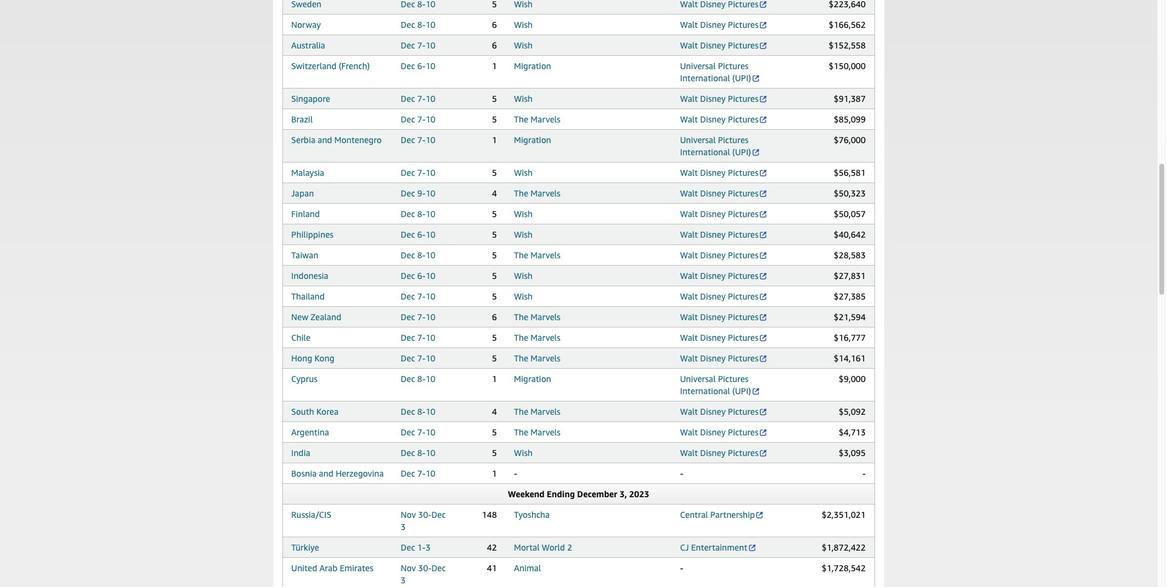 Task type: vqa. For each thing, say whether or not it's contained in the screenshot.
'My Country, My Parents'
no



Task type: locate. For each thing, give the bounding box(es) containing it.
0 vertical spatial international
[[680, 73, 730, 83]]

6- for switzerland (french)
[[417, 61, 426, 71]]

6 the marvels link from the top
[[514, 354, 561, 364]]

9 wish from the top
[[514, 448, 533, 459]]

1 disney from the top
[[700, 19, 726, 30]]

0 vertical spatial dec 6-10 link
[[401, 61, 436, 71]]

4 dec 8-10 link from the top
[[401, 374, 436, 384]]

1 4 from the top
[[492, 188, 497, 199]]

0 vertical spatial 6
[[492, 19, 497, 30]]

10 for singapore
[[426, 94, 436, 104]]

3 international from the top
[[680, 386, 730, 397]]

1 the from the top
[[514, 114, 528, 125]]

10 for philippines
[[426, 230, 436, 240]]

15 walt from the top
[[680, 407, 698, 417]]

6 walt disney pictures link from the top
[[680, 188, 768, 199]]

8 walt disney pictures from the top
[[680, 230, 759, 240]]

6 walt disney pictures from the top
[[680, 188, 759, 199]]

dec for south korea
[[401, 407, 415, 417]]

1 vertical spatial dec 6-10
[[401, 230, 436, 240]]

7- for bosnia and herzegovina
[[417, 469, 426, 479]]

11 disney from the top
[[700, 292, 726, 302]]

3 dec 8-10 link from the top
[[401, 250, 436, 261]]

$91,387
[[834, 94, 866, 104]]

3 marvels from the top
[[531, 250, 561, 261]]

thailand link
[[291, 292, 325, 302]]

walt disney pictures link for $152,558
[[680, 40, 768, 50]]

1 vertical spatial dec 6-10 link
[[401, 230, 436, 240]]

the marvels link
[[514, 114, 561, 125], [514, 188, 561, 199], [514, 250, 561, 261], [514, 312, 561, 323], [514, 333, 561, 343], [514, 354, 561, 364], [514, 407, 561, 417], [514, 428, 561, 438]]

the marvels for taiwan
[[514, 250, 561, 261]]

1 vertical spatial nov 30-dec 3 link
[[401, 564, 446, 586]]

united arab emirates link
[[291, 564, 373, 574]]

0 vertical spatial nov 30-dec 3
[[401, 510, 446, 533]]

universal pictures international (upi)
[[680, 61, 751, 83], [680, 135, 751, 157], [680, 374, 751, 397]]

0 vertical spatial nov
[[401, 510, 416, 521]]

6
[[492, 19, 497, 30], [492, 40, 497, 50], [492, 312, 497, 323]]

9 disney from the top
[[700, 250, 726, 261]]

5 marvels from the top
[[531, 333, 561, 343]]

30- down 1-
[[418, 564, 432, 574]]

6-
[[417, 61, 426, 71], [417, 230, 426, 240], [417, 271, 426, 281]]

8- for finland
[[417, 209, 426, 219]]

2 vertical spatial universal pictures international (upi) link
[[680, 374, 760, 397]]

dec 8-10 link for finland
[[401, 209, 436, 219]]

2 marvels from the top
[[531, 188, 561, 199]]

8 the marvels from the top
[[514, 428, 561, 438]]

dec 7-10 link for chile
[[401, 333, 436, 343]]

wish for indonesia
[[514, 271, 533, 281]]

$21,594
[[834, 312, 866, 323]]

12 10 from the top
[[426, 271, 436, 281]]

2 vertical spatial migration
[[514, 374, 551, 384]]

0 vertical spatial universal
[[680, 61, 716, 71]]

2 vertical spatial dec 6-10
[[401, 271, 436, 281]]

dec 8-10 link for india
[[401, 448, 436, 459]]

0 vertical spatial 30-
[[418, 510, 432, 521]]

marvels for argentina
[[531, 428, 561, 438]]

19 10 from the top
[[426, 428, 436, 438]]

walt for $152,558
[[680, 40, 698, 50]]

10 walt disney pictures link from the top
[[680, 271, 768, 281]]

11 walt disney pictures from the top
[[680, 292, 759, 302]]

8 dec 7-10 from the top
[[401, 333, 436, 343]]

7 5 from the top
[[492, 271, 497, 281]]

pictures
[[728, 19, 759, 30], [728, 40, 759, 50], [718, 61, 749, 71], [728, 94, 759, 104], [728, 114, 759, 125], [718, 135, 749, 145], [728, 168, 759, 178], [728, 188, 759, 199], [728, 209, 759, 219], [728, 230, 759, 240], [728, 250, 759, 261], [728, 271, 759, 281], [728, 292, 759, 302], [728, 312, 759, 323], [728, 333, 759, 343], [728, 354, 759, 364], [718, 374, 749, 384], [728, 407, 759, 417], [728, 428, 759, 438], [728, 448, 759, 459]]

wish
[[514, 19, 533, 30], [514, 40, 533, 50], [514, 94, 533, 104], [514, 168, 533, 178], [514, 209, 533, 219], [514, 230, 533, 240], [514, 271, 533, 281], [514, 292, 533, 302], [514, 448, 533, 459]]

1 30- from the top
[[418, 510, 432, 521]]

disney for $4,713
[[700, 428, 726, 438]]

4 dec 8-10 from the top
[[401, 374, 436, 384]]

walt disney pictures link for $85,099
[[680, 114, 768, 125]]

2 international from the top
[[680, 147, 730, 157]]

8 5 from the top
[[492, 292, 497, 302]]

new zealand link
[[291, 312, 341, 323]]

pictures for $4,713
[[728, 428, 759, 438]]

dec 8-10 link for norway
[[401, 19, 436, 30]]

walt for $28,583
[[680, 250, 698, 261]]

1 1 from the top
[[492, 61, 497, 71]]

and right "bosnia"
[[319, 469, 333, 479]]

1 walt disney pictures from the top
[[680, 19, 759, 30]]

8 the marvels link from the top
[[514, 428, 561, 438]]

dec 1-3
[[401, 543, 431, 553]]

16 disney from the top
[[700, 428, 726, 438]]

norway link
[[291, 19, 321, 30]]

mortal world 2 link
[[514, 543, 572, 553]]

wish for india
[[514, 448, 533, 459]]

marvels for hong kong
[[531, 354, 561, 364]]

5 for chile
[[492, 333, 497, 343]]

5 for taiwan
[[492, 250, 497, 261]]

dec 7-10 link for thailand
[[401, 292, 436, 302]]

0 vertical spatial migration
[[514, 61, 551, 71]]

6 walt from the top
[[680, 188, 698, 199]]

2 nov 30-dec 3 link from the top
[[401, 564, 446, 586]]

the marvels link for argentina
[[514, 428, 561, 438]]

10 for india
[[426, 448, 436, 459]]

10 7- from the top
[[417, 428, 426, 438]]

1 vertical spatial universal pictures international (upi) link
[[680, 135, 760, 157]]

1 vertical spatial migration
[[514, 135, 551, 145]]

walt disney pictures link for $166,562
[[680, 19, 768, 30]]

2 dec 8-10 from the top
[[401, 209, 436, 219]]

0 vertical spatial 3
[[401, 522, 406, 533]]

5
[[492, 94, 497, 104], [492, 114, 497, 125], [492, 168, 497, 178], [492, 209, 497, 219], [492, 230, 497, 240], [492, 250, 497, 261], [492, 271, 497, 281], [492, 292, 497, 302], [492, 333, 497, 343], [492, 354, 497, 364], [492, 428, 497, 438], [492, 448, 497, 459]]

migration link
[[514, 61, 551, 71], [514, 135, 551, 145], [514, 374, 551, 384]]

6 8- from the top
[[417, 448, 426, 459]]

2 vertical spatial 3
[[401, 576, 406, 586]]

15 10 from the top
[[426, 333, 436, 343]]

walt disney pictures for $21,594
[[680, 312, 759, 323]]

0 vertical spatial dec 6-10
[[401, 61, 436, 71]]

10 for bosnia and herzegovina
[[426, 469, 436, 479]]

10 disney from the top
[[700, 271, 726, 281]]

15 walt disney pictures from the top
[[680, 407, 759, 417]]

0 vertical spatial migration link
[[514, 61, 551, 71]]

nov 30-dec 3 link down 1-
[[401, 564, 446, 586]]

1 for cyprus
[[492, 374, 497, 384]]

9 walt disney pictures link from the top
[[680, 250, 768, 261]]

15 walt disney pictures link from the top
[[680, 407, 768, 417]]

2 disney from the top
[[700, 40, 726, 50]]

dec 8-10 link for south korea
[[401, 407, 436, 417]]

united
[[291, 564, 317, 574]]

10 walt from the top
[[680, 271, 698, 281]]

7- for australia
[[417, 40, 426, 50]]

4 the marvels link from the top
[[514, 312, 561, 323]]

south
[[291, 407, 314, 417]]

universal
[[680, 61, 716, 71], [680, 135, 716, 145], [680, 374, 716, 384]]

2 30- from the top
[[418, 564, 432, 574]]

the for brazil
[[514, 114, 528, 125]]

nov 30-dec 3 link up 1-
[[401, 510, 446, 533]]

1 dec 8-10 link from the top
[[401, 19, 436, 30]]

cj entertainment link
[[680, 543, 757, 553]]

and right the serbia
[[318, 135, 332, 145]]

universal pictures international (upi) link for $9,000
[[680, 374, 760, 397]]

2 dec 7-10 link from the top
[[401, 94, 436, 104]]

3 disney from the top
[[700, 94, 726, 104]]

pictures for $91,387
[[728, 94, 759, 104]]

dec for japan
[[401, 188, 415, 199]]

nov down dec 1-3 'link'
[[401, 564, 416, 574]]

14 walt from the top
[[680, 354, 698, 364]]

3 5 from the top
[[492, 168, 497, 178]]

2 universal pictures international (upi) link from the top
[[680, 135, 760, 157]]

2 vertical spatial migration link
[[514, 374, 551, 384]]

5 7- from the top
[[417, 168, 426, 178]]

1 vertical spatial 6-
[[417, 230, 426, 240]]

finland link
[[291, 209, 320, 219]]

17 walt disney pictures from the top
[[680, 448, 759, 459]]

serbia
[[291, 135, 315, 145]]

universal for $76,000
[[680, 135, 716, 145]]

5 dec 8-10 from the top
[[401, 407, 436, 417]]

zealand
[[311, 312, 341, 323]]

1 vertical spatial and
[[319, 469, 333, 479]]

4 1 from the top
[[492, 469, 497, 479]]

1-
[[417, 543, 426, 553]]

2 vertical spatial universal pictures international (upi)
[[680, 374, 751, 397]]

5 the from the top
[[514, 333, 528, 343]]

2 vertical spatial 6
[[492, 312, 497, 323]]

universal pictures international (upi) for $76,000
[[680, 135, 751, 157]]

0 vertical spatial and
[[318, 135, 332, 145]]

10
[[426, 19, 436, 30], [426, 40, 436, 50], [426, 61, 436, 71], [426, 94, 436, 104], [426, 114, 436, 125], [426, 135, 436, 145], [426, 168, 436, 178], [426, 188, 436, 199], [426, 209, 436, 219], [426, 230, 436, 240], [426, 250, 436, 261], [426, 271, 436, 281], [426, 292, 436, 302], [426, 312, 436, 323], [426, 333, 436, 343], [426, 354, 436, 364], [426, 374, 436, 384], [426, 407, 436, 417], [426, 428, 436, 438], [426, 448, 436, 459], [426, 469, 436, 479]]

5 8- from the top
[[417, 407, 426, 417]]

walt disney pictures for $27,385
[[680, 292, 759, 302]]

13 walt disney pictures from the top
[[680, 333, 759, 343]]

disney
[[700, 19, 726, 30], [700, 40, 726, 50], [700, 94, 726, 104], [700, 114, 726, 125], [700, 168, 726, 178], [700, 188, 726, 199], [700, 209, 726, 219], [700, 230, 726, 240], [700, 250, 726, 261], [700, 271, 726, 281], [700, 292, 726, 302], [700, 312, 726, 323], [700, 333, 726, 343], [700, 354, 726, 364], [700, 407, 726, 417], [700, 428, 726, 438], [700, 448, 726, 459]]

the marvels for brazil
[[514, 114, 561, 125]]

indonesia
[[291, 271, 328, 281]]

pictures for $50,323
[[728, 188, 759, 199]]

nov 30-dec 3 link for 41
[[401, 564, 446, 586]]

and
[[318, 135, 332, 145], [319, 469, 333, 479]]

10 for hong kong
[[426, 354, 436, 364]]

pictures for $3,095
[[728, 448, 759, 459]]

walt
[[680, 19, 698, 30], [680, 40, 698, 50], [680, 94, 698, 104], [680, 114, 698, 125], [680, 168, 698, 178], [680, 188, 698, 199], [680, 209, 698, 219], [680, 230, 698, 240], [680, 250, 698, 261], [680, 271, 698, 281], [680, 292, 698, 302], [680, 312, 698, 323], [680, 333, 698, 343], [680, 354, 698, 364], [680, 407, 698, 417], [680, 428, 698, 438], [680, 448, 698, 459]]

10 for malaysia
[[426, 168, 436, 178]]

1 vertical spatial (upi)
[[732, 147, 751, 157]]

8 wish link from the top
[[514, 292, 533, 302]]

nov 30-dec 3 up 1-
[[401, 510, 446, 533]]

9 walt disney pictures from the top
[[680, 250, 759, 261]]

2 universal from the top
[[680, 135, 716, 145]]

the marvels link for chile
[[514, 333, 561, 343]]

21 10 from the top
[[426, 469, 436, 479]]

17 walt disney pictures link from the top
[[680, 448, 768, 459]]

2023
[[629, 490, 649, 500]]

0 vertical spatial nov 30-dec 3 link
[[401, 510, 446, 533]]

14 disney from the top
[[700, 354, 726, 364]]

16 10 from the top
[[426, 354, 436, 364]]

mortal world 2
[[514, 543, 572, 553]]

4
[[492, 188, 497, 199], [492, 407, 497, 417]]

6 for australia
[[492, 40, 497, 50]]

10 for argentina
[[426, 428, 436, 438]]

dec for cyprus
[[401, 374, 415, 384]]

1 vertical spatial nov
[[401, 564, 416, 574]]

10 for norway
[[426, 19, 436, 30]]

herzegovina
[[336, 469, 384, 479]]

marvels for new zealand
[[531, 312, 561, 323]]

the for new zealand
[[514, 312, 528, 323]]

5 walt disney pictures from the top
[[680, 168, 759, 178]]

6 wish link from the top
[[514, 230, 533, 240]]

1 vertical spatial 4
[[492, 407, 497, 417]]

pictures for $152,558
[[728, 40, 759, 50]]

2 vertical spatial 6-
[[417, 271, 426, 281]]

2 (upi) from the top
[[732, 147, 751, 157]]

1 vertical spatial 30-
[[418, 564, 432, 574]]

7- for new zealand
[[417, 312, 426, 323]]

3 migration link from the top
[[514, 374, 551, 384]]

0 vertical spatial universal pictures international (upi)
[[680, 61, 751, 83]]

-
[[514, 469, 517, 479], [680, 469, 683, 479], [863, 469, 866, 479], [680, 564, 683, 574]]

18 10 from the top
[[426, 407, 436, 417]]

6 5 from the top
[[492, 250, 497, 261]]

pictures for $27,385
[[728, 292, 759, 302]]

1 vertical spatial 6
[[492, 40, 497, 50]]

0 vertical spatial 6-
[[417, 61, 426, 71]]

30-
[[418, 510, 432, 521], [418, 564, 432, 574]]

walt disney pictures link for $27,831
[[680, 271, 768, 281]]

wish for philippines
[[514, 230, 533, 240]]

wish for finland
[[514, 209, 533, 219]]

5 for philippines
[[492, 230, 497, 240]]

2 vertical spatial universal
[[680, 374, 716, 384]]

chile link
[[291, 333, 311, 343]]

1 vertical spatial universal
[[680, 135, 716, 145]]

1 vertical spatial nov 30-dec 3
[[401, 564, 446, 586]]

dec 8-10 link for taiwan
[[401, 250, 436, 261]]

disney for $5,092
[[700, 407, 726, 417]]

2 8- from the top
[[417, 209, 426, 219]]

4 wish link from the top
[[514, 168, 533, 178]]

2 vertical spatial dec 6-10 link
[[401, 271, 436, 281]]

7 marvels from the top
[[531, 407, 561, 417]]

wish for australia
[[514, 40, 533, 50]]

dec 8-10 link
[[401, 19, 436, 30], [401, 209, 436, 219], [401, 250, 436, 261], [401, 374, 436, 384], [401, 407, 436, 417], [401, 448, 436, 459]]

2 5 from the top
[[492, 114, 497, 125]]

disney for $14,161
[[700, 354, 726, 364]]

1 vertical spatial universal pictures international (upi)
[[680, 135, 751, 157]]

17 walt from the top
[[680, 448, 698, 459]]

2 vertical spatial (upi)
[[732, 386, 751, 397]]

dec 7-10 for hong kong
[[401, 354, 436, 364]]

5 for indonesia
[[492, 271, 497, 281]]

dec for finland
[[401, 209, 415, 219]]

9 7- from the top
[[417, 354, 426, 364]]

3 10 from the top
[[426, 61, 436, 71]]

tyoshcha link
[[514, 510, 550, 521]]

nov up dec 1-3 'link'
[[401, 510, 416, 521]]

6 dec 8-10 from the top
[[401, 448, 436, 459]]

7- for hong kong
[[417, 354, 426, 364]]

1 for bosnia and herzegovina
[[492, 469, 497, 479]]

1 vertical spatial international
[[680, 147, 730, 157]]

central
[[680, 510, 708, 521]]

14 walt disney pictures link from the top
[[680, 354, 768, 364]]

1 10 from the top
[[426, 19, 436, 30]]

the marvels link for hong kong
[[514, 354, 561, 364]]

1 dec 8-10 from the top
[[401, 19, 436, 30]]

12 walt disney pictures from the top
[[680, 312, 759, 323]]

walt disney pictures
[[680, 19, 759, 30], [680, 40, 759, 50], [680, 94, 759, 104], [680, 114, 759, 125], [680, 168, 759, 178], [680, 188, 759, 199], [680, 209, 759, 219], [680, 230, 759, 240], [680, 250, 759, 261], [680, 271, 759, 281], [680, 292, 759, 302], [680, 312, 759, 323], [680, 333, 759, 343], [680, 354, 759, 364], [680, 407, 759, 417], [680, 428, 759, 438], [680, 448, 759, 459]]

5 wish from the top
[[514, 209, 533, 219]]

malaysia link
[[291, 168, 324, 178]]

10 for chile
[[426, 333, 436, 343]]

2 dec 7-10 from the top
[[401, 94, 436, 104]]

finland
[[291, 209, 320, 219]]

1 walt from the top
[[680, 19, 698, 30]]

dec 7-10 link
[[401, 40, 436, 50], [401, 94, 436, 104], [401, 114, 436, 125], [401, 135, 436, 145], [401, 168, 436, 178], [401, 292, 436, 302], [401, 312, 436, 323], [401, 333, 436, 343], [401, 354, 436, 364], [401, 428, 436, 438], [401, 469, 436, 479]]

wish link for malaysia
[[514, 168, 533, 178]]

serbia and montenegro
[[291, 135, 382, 145]]

3 (upi) from the top
[[732, 386, 751, 397]]

6 wish from the top
[[514, 230, 533, 240]]

dec
[[401, 19, 415, 30], [401, 40, 415, 50], [401, 61, 415, 71], [401, 94, 415, 104], [401, 114, 415, 125], [401, 135, 415, 145], [401, 168, 415, 178], [401, 188, 415, 199], [401, 209, 415, 219], [401, 230, 415, 240], [401, 250, 415, 261], [401, 271, 415, 281], [401, 292, 415, 302], [401, 312, 415, 323], [401, 333, 415, 343], [401, 354, 415, 364], [401, 374, 415, 384], [401, 407, 415, 417], [401, 428, 415, 438], [401, 448, 415, 459], [401, 469, 415, 479], [432, 510, 446, 521], [401, 543, 415, 553], [432, 564, 446, 574]]

17 disney from the top
[[700, 448, 726, 459]]

2 vertical spatial international
[[680, 386, 730, 397]]

nov 30-dec 3 link
[[401, 510, 446, 533], [401, 564, 446, 586]]

10 for japan
[[426, 188, 436, 199]]

8 7- from the top
[[417, 333, 426, 343]]

0 vertical spatial 4
[[492, 188, 497, 199]]

arab
[[319, 564, 338, 574]]

walt disney pictures link for $50,323
[[680, 188, 768, 199]]

1 vertical spatial migration link
[[514, 135, 551, 145]]

hong kong
[[291, 354, 334, 364]]

dec 8-10
[[401, 19, 436, 30], [401, 209, 436, 219], [401, 250, 436, 261], [401, 374, 436, 384], [401, 407, 436, 417], [401, 448, 436, 459]]

4 walt from the top
[[680, 114, 698, 125]]

4 the marvels from the top
[[514, 312, 561, 323]]

international
[[680, 73, 730, 83], [680, 147, 730, 157], [680, 386, 730, 397]]

0 vertical spatial (upi)
[[732, 73, 751, 83]]

walt for $50,057
[[680, 209, 698, 219]]

dec 8-10 for taiwan
[[401, 250, 436, 261]]

kong
[[314, 354, 334, 364]]

9-
[[417, 188, 426, 199]]

9 walt from the top
[[680, 250, 698, 261]]

30- up 1-
[[418, 510, 432, 521]]

7-
[[417, 40, 426, 50], [417, 94, 426, 104], [417, 114, 426, 125], [417, 135, 426, 145], [417, 168, 426, 178], [417, 292, 426, 302], [417, 312, 426, 323], [417, 333, 426, 343], [417, 354, 426, 364], [417, 428, 426, 438], [417, 469, 426, 479]]

montenegro
[[334, 135, 382, 145]]

1 universal pictures international (upi) from the top
[[680, 61, 751, 83]]

pictures for $27,831
[[728, 271, 759, 281]]

3 universal pictures international (upi) link from the top
[[680, 374, 760, 397]]

pictures for $85,099
[[728, 114, 759, 125]]

41
[[487, 564, 497, 574]]

11 10 from the top
[[426, 250, 436, 261]]

dec 7-10
[[401, 40, 436, 50], [401, 94, 436, 104], [401, 114, 436, 125], [401, 135, 436, 145], [401, 168, 436, 178], [401, 292, 436, 302], [401, 312, 436, 323], [401, 333, 436, 343], [401, 354, 436, 364], [401, 428, 436, 438], [401, 469, 436, 479]]

the for south korea
[[514, 407, 528, 417]]

1
[[492, 61, 497, 71], [492, 135, 497, 145], [492, 374, 497, 384], [492, 469, 497, 479]]

7 the marvels from the top
[[514, 407, 561, 417]]

dec for new zealand
[[401, 312, 415, 323]]

$27,831
[[834, 271, 866, 281]]

(upi) for $150,000
[[732, 73, 751, 83]]

9 dec 7-10 link from the top
[[401, 354, 436, 364]]

hong kong link
[[291, 354, 334, 364]]

switzerland (french)
[[291, 61, 370, 71]]

marvels for japan
[[531, 188, 561, 199]]

0 vertical spatial universal pictures international (upi) link
[[680, 61, 760, 83]]

6 7- from the top
[[417, 292, 426, 302]]

nov 30-dec 3 down 1-
[[401, 564, 446, 586]]



Task type: describe. For each thing, give the bounding box(es) containing it.
argentina
[[291, 428, 329, 438]]

migration for dec 7-10
[[514, 135, 551, 145]]

bosnia and herzegovina link
[[291, 469, 384, 479]]

walt disney pictures for $50,323
[[680, 188, 759, 199]]

dec for taiwan
[[401, 250, 415, 261]]

south korea link
[[291, 407, 338, 417]]

$150,000
[[829, 61, 866, 71]]

$1,872,422
[[822, 543, 866, 553]]

dec 6-10 for switzerland (french)
[[401, 61, 436, 71]]

walt disney pictures link for $56,581
[[680, 168, 768, 178]]

nov for russia/cis
[[401, 510, 416, 521]]

walt disney pictures for $152,558
[[680, 40, 759, 50]]

walt for $27,831
[[680, 271, 698, 281]]

dec 8-10 for india
[[401, 448, 436, 459]]

walt for $4,713
[[680, 428, 698, 438]]

weekend
[[508, 490, 545, 500]]

disney for $152,558
[[700, 40, 726, 50]]

malaysia
[[291, 168, 324, 178]]

chile
[[291, 333, 311, 343]]

world
[[542, 543, 565, 553]]

bosnia and herzegovina
[[291, 469, 384, 479]]

- down $3,095
[[863, 469, 866, 479]]

- down cj
[[680, 564, 683, 574]]

japan
[[291, 188, 314, 199]]

walt disney pictures for $16,777
[[680, 333, 759, 343]]

dec 7-10 for brazil
[[401, 114, 436, 125]]

dec 7-10 for malaysia
[[401, 168, 436, 178]]

disney for $56,581
[[700, 168, 726, 178]]

australia link
[[291, 40, 325, 50]]

russia/cis link
[[291, 510, 331, 521]]

dec 7-10 link for bosnia and herzegovina
[[401, 469, 436, 479]]

united arab emirates
[[291, 564, 373, 574]]

universal for $9,000
[[680, 374, 716, 384]]

2
[[567, 543, 572, 553]]

dec for india
[[401, 448, 415, 459]]

dec 7-10 for singapore
[[401, 94, 436, 104]]

$85,099
[[834, 114, 866, 125]]

new
[[291, 312, 308, 323]]

wish for thailand
[[514, 292, 533, 302]]

pictures for $56,581
[[728, 168, 759, 178]]

emirates
[[340, 564, 373, 574]]

7- for malaysia
[[417, 168, 426, 178]]

the marvels for japan
[[514, 188, 561, 199]]

dec for türkiye
[[401, 543, 415, 553]]

animal
[[514, 564, 541, 574]]

walt for $5,092
[[680, 407, 698, 417]]

$152,558
[[829, 40, 866, 50]]

10 for new zealand
[[426, 312, 436, 323]]

and for bosnia
[[319, 469, 333, 479]]

10 for finland
[[426, 209, 436, 219]]

norway
[[291, 19, 321, 30]]

wish for norway
[[514, 19, 533, 30]]

$9,000
[[839, 374, 866, 384]]

animal link
[[514, 564, 541, 574]]

entertainment
[[691, 543, 747, 553]]

7- for thailand
[[417, 292, 426, 302]]

wish for malaysia
[[514, 168, 533, 178]]

$14,161
[[834, 354, 866, 364]]

the for japan
[[514, 188, 528, 199]]

cj entertainment
[[680, 543, 747, 553]]

dec 9-10 link
[[401, 188, 436, 199]]

dec 6-10 for indonesia
[[401, 271, 436, 281]]

switzerland (french) link
[[291, 61, 370, 71]]

walt disney pictures for $50,057
[[680, 209, 759, 219]]

$2,351,021
[[822, 510, 866, 521]]

$4,713
[[839, 428, 866, 438]]

dec 9-10
[[401, 188, 436, 199]]

india
[[291, 448, 310, 459]]

brazil
[[291, 114, 313, 125]]

switzerland
[[291, 61, 337, 71]]

the marvels link for taiwan
[[514, 250, 561, 261]]

$40,642
[[834, 230, 866, 240]]

4 for dec 8-10
[[492, 407, 497, 417]]

pictures for $14,161
[[728, 354, 759, 364]]

wish link for finland
[[514, 209, 533, 219]]

$76,000
[[834, 135, 866, 145]]

universal pictures international (upi) link for $76,000
[[680, 135, 760, 157]]

singapore
[[291, 94, 330, 104]]

december
[[577, 490, 617, 500]]

serbia and montenegro link
[[291, 135, 382, 145]]

disney for $21,594
[[700, 312, 726, 323]]

walt for $40,642
[[680, 230, 698, 240]]

korea
[[316, 407, 338, 417]]

disney for $3,095
[[700, 448, 726, 459]]

universal pictures international (upi) for $9,000
[[680, 374, 751, 397]]

5 for india
[[492, 448, 497, 459]]

walt disney pictures for $3,095
[[680, 448, 759, 459]]

south korea
[[291, 407, 338, 417]]

30- for 148
[[418, 510, 432, 521]]

argentina link
[[291, 428, 329, 438]]

dec for chile
[[401, 333, 415, 343]]

- up the weekend
[[514, 469, 517, 479]]

marvels for chile
[[531, 333, 561, 343]]

5 for argentina
[[492, 428, 497, 438]]

marvels for south korea
[[531, 407, 561, 417]]

- up central
[[680, 469, 683, 479]]

pictures for $40,642
[[728, 230, 759, 240]]

$27,385
[[834, 292, 866, 302]]

taiwan link
[[291, 250, 318, 261]]

walt disney pictures for $5,092
[[680, 407, 759, 417]]

$3,095
[[839, 448, 866, 459]]

pictures for $5,092
[[728, 407, 759, 417]]

dec 8-10 for south korea
[[401, 407, 436, 417]]

migration link for dec 8-10
[[514, 374, 551, 384]]

cj
[[680, 543, 689, 553]]

tyoshcha
[[514, 510, 550, 521]]

3,
[[620, 490, 627, 500]]

$50,323
[[834, 188, 866, 199]]

dec 7-10 for argentina
[[401, 428, 436, 438]]

$28,583
[[834, 250, 866, 261]]

international for $9,000
[[680, 386, 730, 397]]

10 for brazil
[[426, 114, 436, 125]]

disney for $50,323
[[700, 188, 726, 199]]

10 for taiwan
[[426, 250, 436, 261]]

$56,581
[[834, 168, 866, 178]]

$5,092
[[839, 407, 866, 417]]

central partnership link
[[680, 510, 764, 521]]

taiwan
[[291, 250, 318, 261]]

7- for chile
[[417, 333, 426, 343]]

walt disney pictures link for $27,385
[[680, 292, 768, 302]]

the for hong kong
[[514, 354, 528, 364]]

bosnia
[[291, 469, 317, 479]]

(upi) for $9,000
[[732, 386, 751, 397]]

dec 1-3 link
[[401, 543, 431, 553]]

walt disney pictures for $40,642
[[680, 230, 759, 240]]

(french)
[[339, 61, 370, 71]]

5 for brazil
[[492, 114, 497, 125]]

$16,777
[[834, 333, 866, 343]]

partnership
[[710, 510, 755, 521]]

russia/cis
[[291, 510, 331, 521]]

dec for australia
[[401, 40, 415, 50]]

ending
[[547, 490, 575, 500]]

wish link for thailand
[[514, 292, 533, 302]]

türkiye link
[[291, 543, 319, 553]]

walt disney pictures for $27,831
[[680, 271, 759, 281]]

walt for $85,099
[[680, 114, 698, 125]]

cyprus link
[[291, 374, 318, 384]]

central partnership
[[680, 510, 755, 521]]

walt disney pictures link for $4,713
[[680, 428, 768, 438]]

hong
[[291, 354, 312, 364]]

dec for bosnia and herzegovina
[[401, 469, 415, 479]]

brazil link
[[291, 114, 313, 125]]

42
[[487, 543, 497, 553]]

pictures for $166,562
[[728, 19, 759, 30]]

walt disney pictures link for $16,777
[[680, 333, 768, 343]]

türkiye
[[291, 543, 319, 553]]

new zealand
[[291, 312, 341, 323]]

148
[[482, 510, 497, 521]]

disney for $166,562
[[700, 19, 726, 30]]

australia
[[291, 40, 325, 50]]

dec for norway
[[401, 19, 415, 30]]

walt disney pictures link for $50,057
[[680, 209, 768, 219]]

10 for thailand
[[426, 292, 436, 302]]

1 vertical spatial 3
[[426, 543, 431, 553]]

marvels for taiwan
[[531, 250, 561, 261]]

walt disney pictures link for $5,092
[[680, 407, 768, 417]]

the marvels for hong kong
[[514, 354, 561, 364]]

the for taiwan
[[514, 250, 528, 261]]

$1,728,542
[[822, 564, 866, 574]]

migration for dec 6-10
[[514, 61, 551, 71]]

india link
[[291, 448, 310, 459]]

thailand
[[291, 292, 325, 302]]

indonesia link
[[291, 271, 328, 281]]

$166,562
[[829, 19, 866, 30]]

weekend ending december 3, 2023
[[508, 490, 649, 500]]



